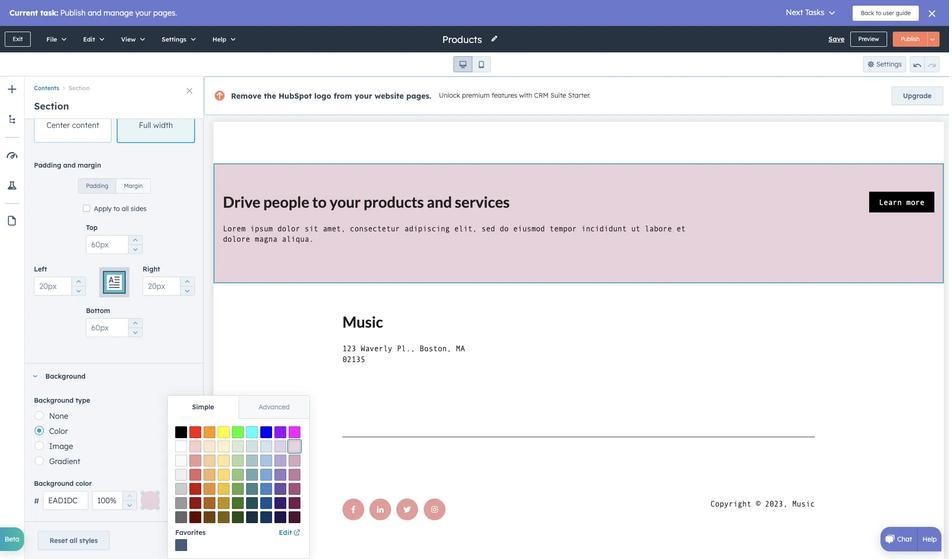 Task type: locate. For each thing, give the bounding box(es) containing it.
unlock
[[439, 91, 461, 100]]

#93c47d, 100 opacity image
[[232, 469, 244, 481]]

full width
[[139, 121, 173, 130]]

#
[[34, 497, 39, 506]]

#fff2cc, 100 opacity image
[[218, 441, 230, 453]]

remove the hubspot logo from your website pages.
[[231, 91, 432, 101]]

content
[[72, 121, 99, 130]]

1 horizontal spatial help
[[923, 536, 938, 544]]

section
[[69, 85, 90, 92], [34, 100, 69, 112]]

settings
[[162, 35, 187, 43], [877, 60, 903, 69]]

padding
[[34, 161, 61, 170], [86, 182, 108, 190]]

suite
[[551, 91, 567, 100]]

1 horizontal spatial settings button
[[864, 56, 907, 72]]

edit right "file" button
[[83, 35, 95, 43]]

background for background type
[[34, 397, 74, 405]]

logo
[[315, 91, 332, 101]]

#e69138, 100 opacity image
[[204, 484, 216, 495]]

link opens in a new window image
[[294, 530, 300, 538], [294, 530, 300, 538]]

#ead1dc, 100 opacity image
[[289, 441, 301, 453]]

padding and margin
[[34, 161, 101, 170]]

remove
[[231, 91, 262, 101]]

publish group
[[893, 32, 940, 47]]

0 vertical spatial help
[[213, 35, 227, 43]]

left
[[34, 265, 47, 274]]

advanced
[[259, 403, 290, 412]]

view
[[121, 35, 136, 43]]

1 horizontal spatial all
[[122, 205, 129, 213]]

your
[[355, 91, 373, 101]]

0 horizontal spatial edit
[[83, 35, 95, 43]]

section down contents button
[[34, 100, 69, 112]]

#f4cccc, 100 opacity image
[[190, 441, 201, 453]]

opacity input text field
[[92, 492, 137, 511]]

simple link
[[168, 396, 239, 419]]

favorites
[[175, 529, 206, 538]]

settings down preview button
[[877, 60, 903, 69]]

with
[[520, 91, 533, 100]]

0 vertical spatial edit
[[83, 35, 95, 43]]

#274e13, 100 opacity image
[[232, 512, 244, 524]]

width
[[153, 121, 173, 130]]

beta button
[[0, 528, 24, 552]]

#a2c4c9, 100 opacity image
[[246, 455, 258, 467]]

None field
[[442, 33, 485, 46]]

#999999, 100 opacity image
[[175, 498, 187, 510]]

0 vertical spatial settings button
[[152, 26, 203, 52]]

background color
[[34, 480, 92, 488]]

sides
[[131, 205, 147, 213]]

edit inside tab panel
[[279, 529, 292, 538]]

and
[[63, 161, 76, 170]]

background button
[[25, 364, 195, 390]]

from
[[334, 91, 352, 101]]

None text field
[[43, 492, 88, 511]]

background
[[45, 373, 86, 381], [34, 397, 74, 405], [34, 480, 74, 488]]

section button
[[59, 85, 90, 92]]

group
[[454, 56, 491, 72], [911, 56, 940, 72], [78, 173, 151, 194], [128, 235, 142, 254], [71, 277, 86, 296], [180, 277, 194, 296], [128, 319, 142, 338], [122, 492, 137, 511]]

1 vertical spatial edit
[[279, 529, 292, 538]]

color
[[76, 480, 92, 488]]

full
[[139, 121, 151, 130]]

upgrade
[[904, 92, 932, 100]]

#674ea7, 100 opacity image
[[275, 484, 287, 495]]

#fce5cd, 100 opacity image
[[204, 441, 216, 453]]

0 horizontal spatial padding
[[34, 161, 61, 170]]

padding down the margin
[[86, 182, 108, 190]]

publish
[[901, 35, 921, 43]]

background up background type in the bottom of the page
[[45, 373, 86, 381]]

20px text field
[[143, 277, 195, 296]]

#000000, 100 opacity image
[[175, 427, 187, 439]]

0 vertical spatial background
[[45, 373, 86, 381]]

0 vertical spatial all
[[122, 205, 129, 213]]

#f6b26b, 100 opacity image
[[204, 469, 216, 481]]

all
[[122, 205, 129, 213], [70, 537, 77, 546]]

none
[[49, 412, 68, 421]]

background up none
[[34, 397, 74, 405]]

#a64d79, 100 opacity image
[[289, 484, 301, 495]]

background for background
[[45, 373, 86, 381]]

1 horizontal spatial settings
[[877, 60, 903, 69]]

1 vertical spatial all
[[70, 537, 77, 546]]

padding left and at the top of the page
[[34, 161, 61, 170]]

the
[[264, 91, 276, 101]]

1 vertical spatial padding
[[86, 182, 108, 190]]

all right to
[[122, 205, 129, 213]]

help
[[213, 35, 227, 43], [923, 536, 938, 544]]

crm
[[535, 91, 549, 100]]

#ff0201, 100 opacity image
[[190, 427, 201, 439]]

#ff00ff, 100 opacity image
[[289, 427, 301, 439]]

tab list containing simple
[[168, 396, 310, 419]]

Full width checkbox
[[117, 85, 195, 143]]

edit
[[83, 35, 95, 43], [279, 529, 292, 538]]

1 vertical spatial settings button
[[864, 56, 907, 72]]

preview button
[[851, 32, 888, 47]]

upgrade link
[[892, 87, 944, 105]]

reset
[[50, 537, 68, 546]]

#ffd966, 100 opacity image
[[218, 469, 230, 481]]

type
[[76, 397, 90, 405]]

edit link
[[279, 528, 302, 539]]

padding inside "button"
[[86, 182, 108, 190]]

#660000, 100 opacity image
[[190, 512, 201, 524]]

Margin button
[[116, 179, 151, 194]]

help inside button
[[213, 35, 227, 43]]

tab panel
[[168, 419, 310, 559]]

0 horizontal spatial help
[[213, 35, 227, 43]]

padding for padding and margin
[[34, 161, 61, 170]]

#073763, 100 opacity image
[[261, 512, 272, 524]]

2 vertical spatial background
[[34, 480, 74, 488]]

#0c5394, 100 opacity image
[[261, 498, 272, 510]]

#ffff04, 100 opacity image
[[218, 427, 230, 439]]

#783f04, 100 opacity image
[[204, 512, 216, 524]]

top
[[86, 224, 98, 232]]

section right contents
[[69, 85, 90, 92]]

pages.
[[407, 91, 432, 101]]

background inside dropdown button
[[45, 373, 86, 381]]

background up #
[[34, 480, 74, 488]]

0 vertical spatial section
[[69, 85, 90, 92]]

#9fc5e8, 100 opacity image
[[261, 455, 272, 467]]

all right reset
[[70, 537, 77, 546]]

1 horizontal spatial edit
[[279, 529, 292, 538]]

file
[[46, 35, 57, 43]]

save
[[829, 35, 845, 43]]

0 horizontal spatial settings button
[[152, 26, 203, 52]]

tab list
[[168, 396, 310, 419]]

settings button
[[152, 26, 203, 52], [864, 56, 907, 72]]

0 vertical spatial padding
[[34, 161, 61, 170]]

1 horizontal spatial padding
[[86, 182, 108, 190]]

#ffffff, 100 opacity image
[[175, 441, 187, 453]]

#4c1130, 100 opacity image
[[289, 512, 301, 524]]

settings right 'view' button at left
[[162, 35, 187, 43]]

edit button
[[73, 26, 111, 52]]

edit down the #20124d, 100 opacity icon
[[279, 529, 292, 538]]

0 horizontal spatial all
[[70, 537, 77, 546]]

#d9d2e9, 100 opacity image
[[275, 441, 287, 453]]

navigation
[[25, 77, 204, 94]]

1 vertical spatial background
[[34, 397, 74, 405]]

0 horizontal spatial settings
[[162, 35, 187, 43]]

margin
[[78, 161, 101, 170]]

#d9ead3, 100 opacity image
[[232, 441, 244, 453]]

#d0e0e3, 100 opacity image
[[246, 441, 258, 453]]



Task type: vqa. For each thing, say whether or not it's contained in the screenshot.
Section to the bottom
yes



Task type: describe. For each thing, give the bounding box(es) containing it.
unlock premium features with crm suite starter.
[[439, 91, 591, 100]]

edit inside button
[[83, 35, 95, 43]]

close image
[[187, 88, 192, 94]]

#eeeeee, 100 opacity image
[[175, 469, 187, 481]]

0 vertical spatial settings
[[162, 35, 187, 43]]

#cc0201, 100 opacity image
[[190, 484, 201, 495]]

#76a5af, 100 opacity image
[[246, 469, 258, 481]]

publish button
[[893, 32, 929, 47]]

view button
[[111, 26, 152, 52]]

hubspot
[[279, 91, 312, 101]]

preview
[[859, 35, 880, 43]]

#e06666, 100 opacity image
[[190, 469, 201, 481]]

website
[[375, 91, 404, 101]]

#6fa8dc, 100 opacity image
[[261, 469, 272, 481]]

center
[[46, 121, 70, 130]]

1 vertical spatial settings
[[877, 60, 903, 69]]

background type
[[34, 397, 90, 405]]

#9a00ff, 100 opacity image
[[275, 427, 287, 439]]

padding for padding
[[86, 182, 108, 190]]

file button
[[37, 26, 73, 52]]

#cfe2f3, 100 opacity image
[[261, 441, 272, 453]]

background for background color
[[34, 480, 74, 488]]

#cccccc, 100 opacity image
[[175, 484, 187, 495]]

exit
[[13, 35, 23, 43]]

#c27ba0, 100 opacity image
[[289, 469, 301, 481]]

all inside button
[[70, 537, 77, 546]]

premium
[[462, 91, 490, 100]]

simple
[[192, 403, 214, 412]]

chat
[[898, 536, 913, 544]]

#990100, 100 opacity image
[[190, 498, 201, 510]]

#0c343d, 100 opacity image
[[246, 512, 258, 524]]

advanced link
[[239, 396, 310, 419]]

styles
[[79, 537, 98, 546]]

Padding button
[[78, 179, 116, 194]]

60px text field
[[86, 319, 143, 338]]

#666666, 100 opacity image
[[175, 512, 187, 524]]

#f1c233, 100 opacity image
[[218, 484, 230, 495]]

#45818e, 100 opacity image
[[246, 484, 258, 495]]

bottom
[[86, 307, 110, 315]]

1 vertical spatial section
[[34, 100, 69, 112]]

#134f5c, 100 opacity image
[[246, 498, 258, 510]]

#0600ff, 100 opacity image
[[261, 427, 272, 439]]

#d5a6bd, 100 opacity image
[[289, 455, 301, 467]]

#b4a7d6, 100 opacity image
[[275, 455, 287, 467]]

exit link
[[5, 32, 31, 47]]

#351c75, 100 opacity image
[[275, 498, 287, 510]]

#20124d, 100 opacity image
[[275, 512, 287, 524]]

#3d85c6, 100 opacity image
[[261, 484, 272, 495]]

reset all styles button
[[38, 532, 110, 551]]

#8e7cc3, 100 opacity image
[[275, 469, 287, 481]]

section inside navigation
[[69, 85, 90, 92]]

starter.
[[568, 91, 591, 100]]

features
[[492, 91, 518, 100]]

#425b76, 100 opacity image
[[175, 540, 187, 552]]

#69a84f, 100 opacity image
[[232, 484, 244, 495]]

#f9cb9c, 100 opacity image
[[204, 455, 216, 467]]

right
[[143, 265, 160, 274]]

tab panel containing favorites
[[168, 419, 310, 559]]

1 vertical spatial help
[[923, 536, 938, 544]]

#37761d, 100 opacity image
[[232, 498, 244, 510]]

to
[[114, 205, 120, 213]]

20px text field
[[34, 277, 86, 296]]

#b45f06, 100 opacity image
[[204, 498, 216, 510]]

#ff9902, 100 opacity image
[[204, 427, 216, 439]]

#ea9999, 100 opacity image
[[190, 455, 201, 467]]

caret image
[[32, 376, 38, 378]]

#ffe599, 100 opacity image
[[218, 455, 230, 467]]

color
[[49, 427, 68, 436]]

#00ffff, 100 opacity image
[[246, 427, 258, 439]]

center content
[[46, 121, 99, 130]]

save button
[[829, 34, 845, 45]]

contents button
[[34, 85, 59, 92]]

margin
[[124, 182, 143, 190]]

image
[[49, 442, 73, 452]]

#7f6001, 100 opacity image
[[218, 512, 230, 524]]

beta
[[5, 536, 19, 544]]

#b6d7a8, 100 opacity image
[[232, 455, 244, 467]]

gradient
[[49, 457, 80, 467]]

60px text field
[[86, 235, 143, 254]]

navigation containing contents
[[25, 77, 204, 94]]

#fafafa, 100 opacity image
[[175, 455, 187, 467]]

Center content checkbox
[[34, 85, 112, 143]]

reset all styles
[[50, 537, 98, 546]]

help button
[[203, 26, 243, 52]]

apply to all sides
[[94, 205, 147, 213]]

#bf9002, 100 opacity image
[[218, 498, 230, 510]]

group containing padding
[[78, 173, 151, 194]]

#00ff03, 100 opacity image
[[232, 427, 244, 439]]

apply
[[94, 205, 112, 213]]

#741b47, 100 opacity image
[[289, 498, 301, 510]]

contents
[[34, 85, 59, 92]]



